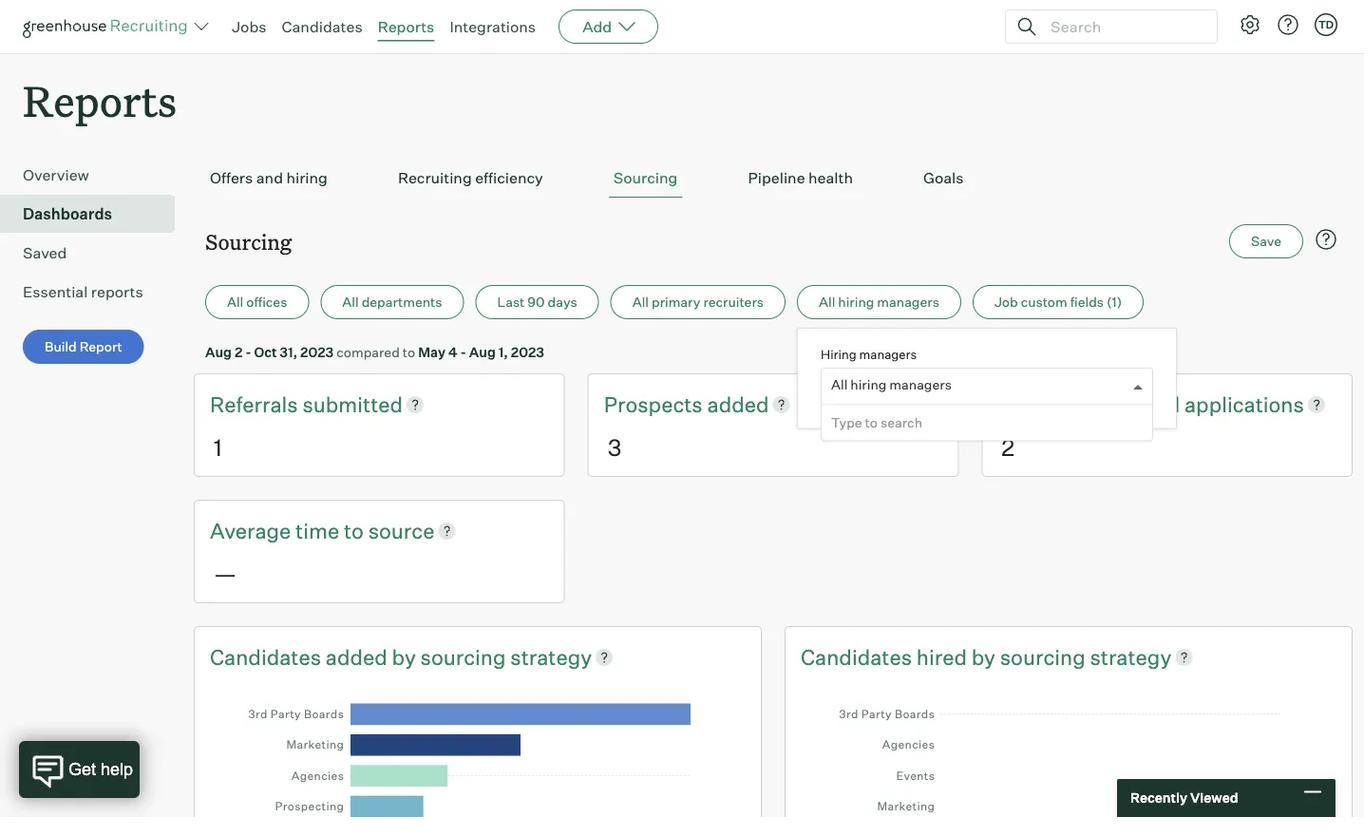 Task type: vqa. For each thing, say whether or not it's contained in the screenshot.
Filters
no



Task type: locate. For each thing, give the bounding box(es) containing it.
xychart image
[[237, 689, 719, 817], [827, 689, 1310, 817]]

0 horizontal spatial sourcing link
[[420, 642, 510, 671]]

managers right hiring
[[859, 346, 917, 362]]

all left primary
[[632, 294, 649, 310]]

td button
[[1315, 13, 1338, 36]]

to
[[403, 344, 415, 360], [865, 414, 878, 431], [344, 517, 364, 543]]

to left may
[[403, 344, 415, 360]]

all for all departments 'button'
[[342, 294, 359, 310]]

0 horizontal spatial xychart image
[[237, 689, 719, 817]]

1 strategy from the left
[[510, 643, 592, 670]]

2 by from the left
[[972, 643, 996, 670]]

number of internal
[[998, 391, 1185, 417]]

dashboards
[[23, 204, 112, 223]]

1 horizontal spatial reports
[[378, 17, 435, 36]]

all inside all departments 'button'
[[342, 294, 359, 310]]

1 horizontal spatial sourcing
[[614, 168, 678, 187]]

1 vertical spatial managers
[[859, 346, 917, 362]]

2 strategy from the left
[[1090, 643, 1172, 670]]

-
[[245, 344, 251, 360], [460, 344, 466, 360]]

sourcing link
[[420, 642, 510, 671], [1000, 642, 1090, 671]]

by link for hired
[[972, 642, 1000, 671]]

added link
[[707, 390, 769, 419], [326, 642, 392, 671]]

0 horizontal spatial added link
[[326, 642, 392, 671]]

hiring
[[286, 168, 328, 187], [838, 294, 874, 310], [851, 376, 887, 393]]

0 horizontal spatial by
[[392, 643, 416, 670]]

reports
[[378, 17, 435, 36], [23, 72, 177, 128]]

may
[[418, 344, 446, 360]]

pipeline health
[[748, 168, 853, 187]]

1 horizontal spatial strategy link
[[1090, 642, 1172, 671]]

1 xychart image from the left
[[237, 689, 719, 817]]

time link
[[296, 516, 344, 545]]

0 horizontal spatial strategy link
[[510, 642, 592, 671]]

sourcing inside button
[[614, 168, 678, 187]]

1 horizontal spatial -
[[460, 344, 466, 360]]

1 vertical spatial hiring
[[838, 294, 874, 310]]

1 sourcing from the left
[[420, 643, 506, 670]]

0 horizontal spatial sourcing
[[420, 643, 506, 670]]

build
[[45, 338, 77, 355]]

last 90 days button
[[475, 285, 599, 319]]

1 sourcing link from the left
[[420, 642, 510, 671]]

candidates left the hired
[[801, 643, 912, 670]]

0 horizontal spatial 2
[[235, 344, 242, 360]]

90
[[528, 294, 545, 310]]

1 by from the left
[[392, 643, 416, 670]]

all inside all hiring managers button
[[819, 294, 835, 310]]

tab list
[[205, 159, 1341, 198]]

by for hired
[[972, 643, 996, 670]]

- right the 4
[[460, 344, 466, 360]]

hiring right and
[[286, 168, 328, 187]]

0 vertical spatial all hiring managers
[[819, 294, 939, 310]]

hired link
[[917, 642, 972, 671]]

2 down number
[[1002, 433, 1015, 461]]

number
[[998, 391, 1078, 417]]

added
[[707, 391, 769, 417], [326, 643, 387, 670]]

1 horizontal spatial sourcing link
[[1000, 642, 1090, 671]]

strategy link for candidates added by sourcing
[[510, 642, 592, 671]]

to right type
[[865, 414, 878, 431]]

all hiring managers down "hiring managers"
[[831, 376, 952, 393]]

of link
[[1082, 390, 1105, 419]]

offers
[[210, 168, 253, 187]]

essential reports link
[[23, 280, 167, 303]]

reports left the integrations
[[378, 17, 435, 36]]

recruiters
[[703, 294, 764, 310]]

offers and hiring button
[[205, 159, 332, 198]]

all up hiring
[[819, 294, 835, 310]]

candidates
[[282, 17, 363, 36], [210, 643, 321, 670], [801, 643, 912, 670]]

2 sourcing link from the left
[[1000, 642, 1090, 671]]

candidates link
[[282, 17, 363, 36], [210, 642, 326, 671], [801, 642, 917, 671]]

1 strategy link from the left
[[510, 642, 592, 671]]

all for all hiring managers button
[[819, 294, 835, 310]]

managers up "hiring managers"
[[877, 294, 939, 310]]

0 vertical spatial added link
[[707, 390, 769, 419]]

0 horizontal spatial strategy
[[510, 643, 592, 670]]

1 horizontal spatial strategy
[[1090, 643, 1172, 670]]

2 xychart image from the left
[[827, 689, 1310, 817]]

essential reports
[[23, 282, 143, 301]]

managers
[[877, 294, 939, 310], [859, 346, 917, 362], [890, 376, 952, 393]]

job
[[995, 294, 1018, 310]]

average time to
[[210, 517, 368, 543]]

- left oct
[[245, 344, 251, 360]]

hiring down "hiring managers"
[[851, 376, 887, 393]]

job custom fields (1)
[[995, 294, 1122, 310]]

build report
[[45, 338, 122, 355]]

xychart image for candidates added by sourcing
[[237, 689, 719, 817]]

2 strategy link from the left
[[1090, 642, 1172, 671]]

all inside all offices button
[[227, 294, 243, 310]]

2023 right 1,
[[511, 344, 544, 360]]

tab list containing offers and hiring
[[205, 159, 1341, 198]]

to right time
[[344, 517, 364, 543]]

1 vertical spatial added
[[326, 643, 387, 670]]

hiring inside all hiring managers button
[[838, 294, 874, 310]]

aug left oct
[[205, 344, 232, 360]]

by link
[[392, 642, 420, 671], [972, 642, 1000, 671]]

job custom fields (1) button
[[973, 285, 1144, 319]]

all inside all primary recruiters button
[[632, 294, 649, 310]]

2 left oct
[[235, 344, 242, 360]]

1 by link from the left
[[392, 642, 420, 671]]

0 vertical spatial managers
[[877, 294, 939, 310]]

0 horizontal spatial 2023
[[300, 344, 334, 360]]

0 vertical spatial sourcing
[[614, 168, 678, 187]]

offers and hiring
[[210, 168, 328, 187]]

health
[[808, 168, 853, 187]]

all hiring managers inside button
[[819, 294, 939, 310]]

1 horizontal spatial aug
[[469, 344, 496, 360]]

0 vertical spatial hiring
[[286, 168, 328, 187]]

1 horizontal spatial xychart image
[[827, 689, 1310, 817]]

1 vertical spatial added link
[[326, 642, 392, 671]]

0 vertical spatial 2
[[235, 344, 242, 360]]

strategy
[[510, 643, 592, 670], [1090, 643, 1172, 670]]

None field
[[831, 369, 836, 404]]

reports
[[91, 282, 143, 301]]

recruiting efficiency
[[398, 168, 543, 187]]

0 vertical spatial added
[[707, 391, 769, 417]]

sourcing
[[420, 643, 506, 670], [1000, 643, 1086, 670]]

prospects
[[604, 391, 707, 417]]

search
[[881, 414, 922, 431]]

by for added
[[392, 643, 416, 670]]

0 horizontal spatial added
[[326, 643, 387, 670]]

reports down greenhouse recruiting image
[[23, 72, 177, 128]]

sourcing for candidates added by sourcing
[[420, 643, 506, 670]]

essential
[[23, 282, 88, 301]]

1
[[214, 433, 222, 461]]

2 vertical spatial to
[[344, 517, 364, 543]]

sourcing
[[614, 168, 678, 187], [205, 227, 292, 255]]

candidates for candidates added by sourcing
[[210, 643, 321, 670]]

integrations link
[[450, 17, 536, 36]]

sourcing link for candidates added by sourcing
[[420, 642, 510, 671]]

pipeline health button
[[743, 159, 858, 198]]

candidates right jobs at the top
[[282, 17, 363, 36]]

1 horizontal spatial by link
[[972, 642, 1000, 671]]

1 vertical spatial 2
[[1002, 433, 1015, 461]]

offices
[[246, 294, 287, 310]]

1 horizontal spatial added link
[[707, 390, 769, 419]]

2 by link from the left
[[972, 642, 1000, 671]]

1 horizontal spatial sourcing
[[1000, 643, 1086, 670]]

1 horizontal spatial by
[[972, 643, 996, 670]]

goals
[[923, 168, 964, 187]]

strategy link
[[510, 642, 592, 671], [1090, 642, 1172, 671]]

all left departments
[[342, 294, 359, 310]]

aug
[[205, 344, 232, 360], [469, 344, 496, 360]]

1 horizontal spatial 2
[[1002, 433, 1015, 461]]

aug left 1,
[[469, 344, 496, 360]]

2 - from the left
[[460, 344, 466, 360]]

days
[[548, 294, 577, 310]]

td button
[[1311, 10, 1341, 40]]

1 vertical spatial to
[[865, 414, 878, 431]]

1 horizontal spatial added
[[707, 391, 769, 417]]

overview
[[23, 165, 89, 184]]

0 vertical spatial reports
[[378, 17, 435, 36]]

candidates for candidates
[[282, 17, 363, 36]]

0 horizontal spatial by link
[[392, 642, 420, 671]]

2023
[[300, 344, 334, 360], [511, 344, 544, 360]]

last 90 days
[[497, 294, 577, 310]]

hiring up "hiring managers"
[[838, 294, 874, 310]]

1 horizontal spatial 2023
[[511, 344, 544, 360]]

2 2023 from the left
[[511, 344, 544, 360]]

departments
[[362, 294, 442, 310]]

candidates down the —
[[210, 643, 321, 670]]

all for all offices button
[[227, 294, 243, 310]]

2 vertical spatial managers
[[890, 376, 952, 393]]

candidates hired by sourcing
[[801, 643, 1090, 670]]

1 aug from the left
[[205, 344, 232, 360]]

2 sourcing from the left
[[1000, 643, 1086, 670]]

all hiring managers
[[819, 294, 939, 310], [831, 376, 952, 393]]

2023 right 31,
[[300, 344, 334, 360]]

number link
[[998, 390, 1082, 419]]

managers up search
[[890, 376, 952, 393]]

all hiring managers up "hiring managers"
[[819, 294, 939, 310]]

0 horizontal spatial to
[[344, 517, 364, 543]]

0 horizontal spatial aug
[[205, 344, 232, 360]]

0 vertical spatial to
[[403, 344, 415, 360]]

submitted link
[[303, 390, 403, 419]]

0 horizontal spatial -
[[245, 344, 251, 360]]

0 horizontal spatial sourcing
[[205, 227, 292, 255]]

Search text field
[[1046, 13, 1200, 40]]

pipeline
[[748, 168, 805, 187]]

1 vertical spatial reports
[[23, 72, 177, 128]]

custom
[[1021, 294, 1068, 310]]

all left offices
[[227, 294, 243, 310]]



Task type: describe. For each thing, give the bounding box(es) containing it.
fields
[[1070, 294, 1104, 310]]

save button
[[1229, 224, 1303, 259]]

hiring inside offers and hiring button
[[286, 168, 328, 187]]

source
[[368, 517, 435, 543]]

1 vertical spatial sourcing
[[205, 227, 292, 255]]

report
[[79, 338, 122, 355]]

1 vertical spatial all hiring managers
[[831, 376, 952, 393]]

prospects link
[[604, 390, 707, 419]]

(1)
[[1107, 294, 1122, 310]]

submitted
[[303, 391, 403, 417]]

faq image
[[1315, 228, 1338, 251]]

referrals link
[[210, 390, 303, 419]]

primary
[[652, 294, 701, 310]]

all for all primary recruiters button
[[632, 294, 649, 310]]

sourcing link for candidates hired by sourcing
[[1000, 642, 1090, 671]]

applications
[[1185, 391, 1304, 417]]

all offices
[[227, 294, 287, 310]]

2 aug from the left
[[469, 344, 496, 360]]

oct
[[254, 344, 277, 360]]

hiring managers
[[821, 346, 917, 362]]

—
[[214, 559, 237, 587]]

reports link
[[378, 17, 435, 36]]

sourcing button
[[609, 159, 682, 198]]

2 vertical spatial hiring
[[851, 376, 887, 393]]

average link
[[210, 516, 296, 545]]

all primary recruiters
[[632, 294, 764, 310]]

td
[[1319, 18, 1334, 31]]

aug 2 - oct 31, 2023 compared to may 4 - aug 1, 2023
[[205, 344, 544, 360]]

time
[[296, 517, 339, 543]]

internal
[[1105, 391, 1180, 417]]

all departments button
[[321, 285, 464, 319]]

last
[[497, 294, 525, 310]]

add
[[582, 17, 612, 36]]

by link for added
[[392, 642, 420, 671]]

1,
[[499, 344, 508, 360]]

candidates link for candidates added by sourcing
[[210, 642, 326, 671]]

0 horizontal spatial reports
[[23, 72, 177, 128]]

dashboards link
[[23, 203, 167, 225]]

hiring
[[821, 346, 857, 362]]

31,
[[280, 344, 297, 360]]

save
[[1251, 233, 1282, 250]]

all departments
[[342, 294, 442, 310]]

applications link
[[1185, 390, 1304, 419]]

candidates for candidates hired by sourcing
[[801, 643, 912, 670]]

all offices button
[[205, 285, 309, 319]]

viewed
[[1190, 789, 1238, 806]]

strategy for candidates hired by sourcing
[[1090, 643, 1172, 670]]

to link
[[344, 516, 368, 545]]

saved
[[23, 243, 67, 262]]

compared
[[337, 344, 400, 360]]

goals button
[[919, 159, 969, 198]]

recently
[[1131, 789, 1188, 806]]

recently viewed
[[1131, 789, 1238, 806]]

internal link
[[1105, 390, 1185, 419]]

overview link
[[23, 164, 167, 186]]

jobs
[[232, 17, 266, 36]]

1 2023 from the left
[[300, 344, 334, 360]]

candidates added by sourcing
[[210, 643, 510, 670]]

recruiting efficiency button
[[393, 159, 548, 198]]

sourcing for candidates hired by sourcing
[[1000, 643, 1086, 670]]

recruiting
[[398, 168, 472, 187]]

integrations
[[450, 17, 536, 36]]

efficiency
[[475, 168, 543, 187]]

all hiring managers button
[[797, 285, 961, 319]]

1 - from the left
[[245, 344, 251, 360]]

strategy for candidates added by sourcing
[[510, 643, 592, 670]]

type to search
[[831, 414, 922, 431]]

3
[[608, 433, 622, 461]]

2 horizontal spatial to
[[865, 414, 878, 431]]

4
[[448, 344, 458, 360]]

all down hiring
[[831, 376, 848, 393]]

xychart image for candidates hired by sourcing
[[827, 689, 1310, 817]]

jobs link
[[232, 17, 266, 36]]

hired
[[917, 643, 967, 670]]

build report button
[[23, 330, 144, 364]]

managers inside button
[[877, 294, 939, 310]]

referrals
[[210, 391, 303, 417]]

type
[[831, 414, 862, 431]]

add button
[[559, 10, 659, 44]]

strategy link for candidates hired by sourcing
[[1090, 642, 1172, 671]]

candidates link for candidates hired by sourcing
[[801, 642, 917, 671]]

greenhouse recruiting image
[[23, 15, 194, 38]]

1 horizontal spatial to
[[403, 344, 415, 360]]

of
[[1082, 391, 1101, 417]]

configure image
[[1239, 13, 1262, 36]]

source link
[[368, 516, 435, 545]]

all primary recruiters button
[[611, 285, 786, 319]]



